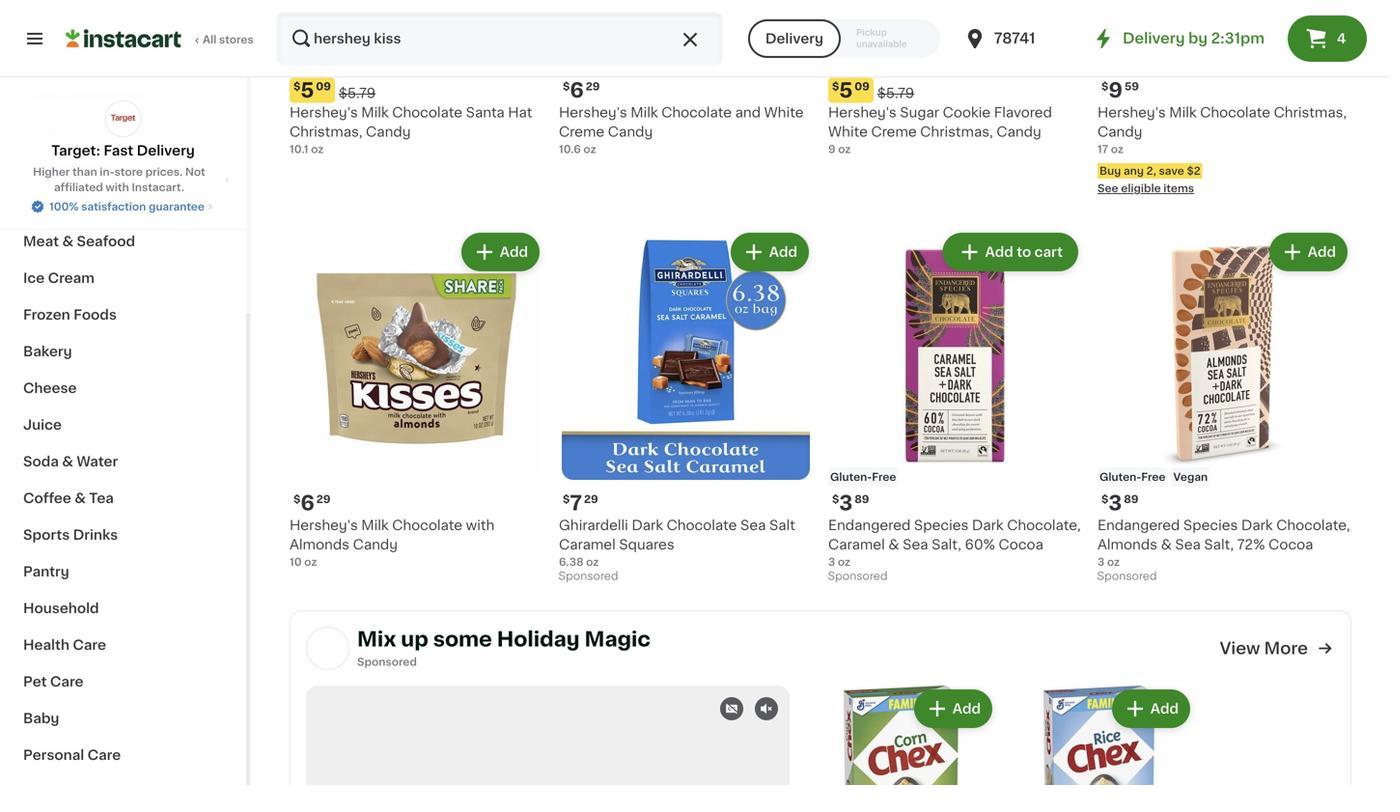 Task type: describe. For each thing, give the bounding box(es) containing it.
& for coffee
[[75, 492, 86, 505]]

fast
[[104, 144, 133, 157]]

$ 5 09 for hershey's milk chocolate santa hat christmas, candy
[[294, 80, 331, 100]]

dark for endangered species dark chocolate, almonds & sea salt, 72% cocoa
[[1242, 519, 1274, 532]]

89 for endangered species dark chocolate, almonds & sea salt, 72% cocoa
[[1124, 494, 1139, 505]]

$ 6 29 for hershey's milk chocolate with almonds candy
[[294, 493, 331, 513]]

all stores link
[[66, 12, 255, 66]]

more
[[1265, 640, 1309, 657]]

guarantee
[[149, 201, 205, 212]]

pet care link
[[12, 664, 235, 700]]

add inside button
[[986, 245, 1014, 259]]

milk for christmas,
[[362, 106, 389, 119]]

chocolate for santa
[[392, 106, 463, 119]]

best
[[296, 60, 317, 69]]

creme for candy
[[559, 125, 605, 139]]

soda & water
[[23, 455, 118, 468]]

snacks & candy link
[[12, 186, 235, 223]]

sea for endangered species dark chocolate, caramel & sea salt, 60% cocoa
[[903, 538, 929, 551]]

sponsored badge image for endangered species dark chocolate, almonds & sea salt, 72% cocoa
[[1098, 571, 1157, 582]]

spo
[[357, 657, 379, 667]]

cocoa for 72%
[[1269, 538, 1314, 551]]

snacks
[[23, 198, 74, 212]]

salt
[[770, 519, 796, 532]]

72%
[[1238, 538, 1266, 551]]

7
[[570, 493, 582, 513]]

sponsored badge image for ghirardelli dark chocolate sea salt caramel squares
[[559, 571, 618, 582]]

sea for endangered species dark chocolate, almonds & sea salt, 72% cocoa
[[1176, 538, 1201, 551]]

$ for hershey's milk chocolate with almonds candy
[[294, 494, 301, 505]]

100% satisfaction guarantee button
[[30, 195, 216, 214]]

meat
[[23, 235, 59, 248]]

care for pet care
[[50, 675, 83, 689]]

health care
[[23, 638, 106, 652]]

ghirardelli
[[559, 519, 629, 532]]

higher
[[33, 167, 70, 177]]

78741 button
[[964, 12, 1080, 66]]

personal care
[[23, 749, 121, 762]]

to
[[1017, 245, 1032, 259]]

target: fast delivery
[[51, 144, 195, 157]]

personal
[[23, 749, 84, 762]]

29 for hershey's milk chocolate and white creme candy
[[586, 81, 600, 92]]

instacart logo image
[[66, 27, 182, 50]]

flavored
[[995, 106, 1053, 119]]

endangered for almonds
[[1098, 519, 1181, 532]]

gluten-free
[[831, 472, 897, 482]]

seafood
[[77, 235, 135, 248]]

personal care link
[[12, 737, 235, 774]]

candy inside hershey's milk chocolate santa hat christmas, candy 10.1 oz
[[366, 125, 411, 139]]

ice cream
[[23, 271, 95, 285]]

candy inside hershey's milk chocolate with almonds candy 10 oz
[[353, 538, 398, 551]]

higher than in-store prices. not affiliated with instacart.
[[33, 167, 205, 193]]

chocolate for and
[[662, 106, 732, 119]]

white for hershey's milk chocolate and white creme candy
[[765, 106, 804, 119]]

chocolate, for endangered species dark chocolate, almonds & sea salt, 72% cocoa
[[1277, 519, 1351, 532]]

stores
[[219, 34, 254, 45]]

service type group
[[748, 19, 940, 58]]

endangered species dark chocolate, caramel & sea salt, 60% cocoa 3 oz
[[829, 519, 1081, 567]]

nsored
[[379, 657, 417, 667]]

baby link
[[12, 700, 235, 737]]

dairy & eggs link
[[12, 150, 235, 186]]

fresh for fresh fruit
[[23, 125, 62, 138]]

cheese
[[23, 382, 77, 395]]

9 inside hershey's sugar cookie flavored white creme christmas, candy 9 oz
[[829, 144, 836, 155]]

creme for christmas,
[[872, 125, 917, 139]]

coffee & tea link
[[12, 480, 235, 517]]

hat
[[508, 106, 533, 119]]

see
[[1098, 183, 1119, 194]]

seller
[[319, 60, 344, 69]]

$5.09 original price: $5.79 element for cookie
[[829, 78, 1083, 103]]

fruit
[[65, 125, 97, 138]]

delivery button
[[748, 19, 841, 58]]

$ 3 89 for endangered species dark chocolate, almonds & sea salt, 72% cocoa
[[1102, 493, 1139, 513]]

hershey's sugar cookie flavored white creme christmas, candy 9 oz
[[829, 106, 1053, 155]]

dark inside ghirardelli dark chocolate sea salt caramel squares 6.38 oz
[[632, 519, 664, 532]]

hershey's milk chocolate santa hat christmas, candy 10.1 oz
[[290, 106, 533, 155]]

pet care
[[23, 675, 83, 689]]

3 inside the endangered species dark chocolate, almonds & sea salt, 72% cocoa 3 oz
[[1098, 557, 1105, 567]]

hershey's milk chocolate and white creme candy 10.6 oz
[[559, 106, 804, 155]]

affiliated
[[54, 182, 103, 193]]

species for 72%
[[1184, 519, 1239, 532]]

with inside hershey's milk chocolate with almonds candy 10 oz
[[466, 519, 495, 532]]

candy inside hershey's milk chocolate and white creme candy 10.6 oz
[[608, 125, 653, 139]]

vegan
[[1174, 472, 1208, 482]]

buy any 2, save $2 see eligible items
[[1098, 166, 1201, 194]]

fresh fruit
[[23, 125, 97, 138]]

29 for hershey's milk chocolate with almonds candy
[[317, 494, 331, 505]]

dairy & eggs
[[23, 161, 113, 175]]

frozen foods link
[[12, 297, 235, 333]]

almonds for 3
[[1098, 538, 1158, 551]]

milk for candy
[[362, 519, 389, 532]]

vegetables
[[65, 88, 144, 101]]

bakery
[[23, 345, 72, 358]]

health care link
[[12, 627, 235, 664]]

with inside higher than in-store prices. not affiliated with instacart.
[[106, 182, 129, 193]]

almonds for 6
[[290, 538, 350, 551]]

juice link
[[12, 407, 235, 443]]

meat & seafood
[[23, 235, 135, 248]]

buy
[[1100, 166, 1122, 176]]

09 for hershey's sugar cookie flavored white creme christmas, candy
[[855, 81, 870, 92]]

add to cart
[[986, 245, 1063, 259]]

white for hershey's sugar cookie flavored white creme christmas, candy
[[829, 125, 868, 139]]

salt, for 60%
[[932, 538, 962, 551]]

2:31pm
[[1212, 31, 1265, 45]]

$ for hershey's milk chocolate and white creme candy
[[563, 81, 570, 92]]

caramel inside endangered species dark chocolate, caramel & sea salt, 60% cocoa 3 oz
[[829, 538, 885, 551]]

tea
[[89, 492, 114, 505]]

59
[[1125, 81, 1140, 92]]

all
[[203, 34, 217, 45]]

some
[[433, 629, 492, 649]]

5 for hershey's sugar cookie flavored white creme christmas, candy
[[840, 80, 853, 100]]

chocolate for christmas,
[[1201, 106, 1271, 119]]

ice cream link
[[12, 260, 235, 297]]

endangered for caramel
[[829, 519, 911, 532]]

mix
[[357, 629, 396, 649]]

frozen
[[23, 308, 70, 322]]

$5.09 original price: $5.79 element for chocolate
[[290, 78, 544, 103]]

than
[[72, 167, 97, 177]]

1 horizontal spatial 9
[[1109, 80, 1123, 100]]

household link
[[12, 590, 235, 627]]

6 for hershey's milk chocolate and white creme candy
[[570, 80, 584, 100]]

items
[[1164, 183, 1195, 194]]

0 horizontal spatial delivery
[[137, 144, 195, 157]]

save
[[1159, 166, 1185, 176]]

milk for 17
[[1170, 106, 1197, 119]]



Task type: vqa. For each thing, say whether or not it's contained in the screenshot.
the now
no



Task type: locate. For each thing, give the bounding box(es) containing it.
6 for hershey's milk chocolate with almonds candy
[[301, 493, 315, 513]]

0 vertical spatial $ 6 29
[[563, 80, 600, 100]]

free for gluten-free
[[872, 472, 897, 482]]

0 horizontal spatial sponsored badge image
[[559, 571, 618, 582]]

chocolate
[[392, 106, 463, 119], [662, 106, 732, 119], [1201, 106, 1271, 119], [392, 519, 463, 532], [667, 519, 737, 532]]

care inside health care link
[[73, 638, 106, 652]]

2,
[[1147, 166, 1157, 176]]

fresh for fresh vegetables
[[23, 88, 62, 101]]

2 salt, from the left
[[1205, 538, 1235, 551]]

6 up the 10 on the bottom left
[[301, 493, 315, 513]]

100%
[[49, 201, 79, 212]]

& for snacks
[[77, 198, 88, 212]]

09 down best seller
[[316, 81, 331, 92]]

delivery by 2:31pm link
[[1092, 27, 1265, 50]]

1 09 from the left
[[316, 81, 331, 92]]

chocolate, inside endangered species dark chocolate, caramel & sea salt, 60% cocoa 3 oz
[[1008, 519, 1081, 532]]

0 horizontal spatial $5.09 original price: $5.79 element
[[290, 78, 544, 103]]

& inside 'link'
[[77, 198, 88, 212]]

species inside endangered species dark chocolate, caramel & sea salt, 60% cocoa 3 oz
[[915, 519, 969, 532]]

fresh vegetables link
[[12, 76, 235, 113]]

species for 60%
[[915, 519, 969, 532]]

1 horizontal spatial 5
[[840, 80, 853, 100]]

fresh up fresh fruit
[[23, 88, 62, 101]]

sports
[[23, 528, 70, 542]]

candy
[[366, 125, 411, 139], [608, 125, 653, 139], [997, 125, 1042, 139], [1098, 125, 1143, 139], [92, 198, 138, 212], [353, 538, 398, 551]]

2 free from the left
[[1142, 472, 1166, 482]]

0 horizontal spatial with
[[106, 182, 129, 193]]

& for soda
[[62, 455, 73, 468]]

4 button
[[1288, 15, 1368, 62]]

0 horizontal spatial salt,
[[932, 538, 962, 551]]

endangered down gluten-free
[[829, 519, 911, 532]]

& right meat
[[62, 235, 74, 248]]

1 horizontal spatial $5.09 original price: $5.79 element
[[829, 78, 1083, 103]]

cocoa right 60%
[[999, 538, 1044, 551]]

$ 5 09 for hershey's sugar cookie flavored white creme christmas, candy
[[833, 80, 870, 100]]

christmas, inside hershey's milk chocolate christmas, candy 17 oz
[[1275, 106, 1347, 119]]

2 89 from the left
[[1124, 494, 1139, 505]]

0 vertical spatial with
[[106, 182, 129, 193]]

hershey's
[[290, 106, 358, 119], [559, 106, 628, 119], [829, 106, 897, 119], [1098, 106, 1166, 119], [290, 519, 358, 532]]

0 horizontal spatial cocoa
[[999, 538, 1044, 551]]

product group containing 6
[[290, 229, 544, 570]]

1 $ 5 09 from the left
[[294, 80, 331, 100]]

10.6
[[559, 144, 581, 155]]

1 horizontal spatial white
[[829, 125, 868, 139]]

1 endangered from the left
[[829, 519, 911, 532]]

$5.79 for milk
[[339, 86, 376, 100]]

1 chocolate, from the left
[[1008, 519, 1081, 532]]

1 vertical spatial care
[[50, 675, 83, 689]]

1 dark from the left
[[632, 519, 664, 532]]

$ 5 09 down service type group at right top
[[833, 80, 870, 100]]

2 caramel from the left
[[829, 538, 885, 551]]

1 vertical spatial white
[[829, 125, 868, 139]]

2 cocoa from the left
[[1269, 538, 1314, 551]]

2 horizontal spatial christmas,
[[1275, 106, 1347, 119]]

delivery by 2:31pm
[[1123, 31, 1265, 45]]

white down service type group at right top
[[829, 125, 868, 139]]

1 $5.79 from the left
[[339, 86, 376, 100]]

dark up 60%
[[973, 519, 1004, 532]]

2 horizontal spatial delivery
[[1123, 31, 1186, 45]]

1 creme from the left
[[559, 125, 605, 139]]

1 free from the left
[[872, 472, 897, 482]]

& down gluten-free
[[889, 538, 900, 551]]

creme down sugar
[[872, 125, 917, 139]]

$ for ghirardelli dark chocolate sea salt caramel squares
[[563, 494, 570, 505]]

care inside personal care link
[[88, 749, 121, 762]]

& left tea on the left bottom of the page
[[75, 492, 86, 505]]

1 horizontal spatial delivery
[[766, 32, 824, 45]]

soda & water link
[[12, 443, 235, 480]]

dark up the 72%
[[1242, 519, 1274, 532]]

delivery inside button
[[766, 32, 824, 45]]

candy inside 'link'
[[92, 198, 138, 212]]

$ 6 29 up 10.6
[[563, 80, 600, 100]]

89 down the gluten-free vegan
[[1124, 494, 1139, 505]]

creme inside hershey's sugar cookie flavored white creme christmas, candy 9 oz
[[872, 125, 917, 139]]

milk inside hershey's milk chocolate with almonds candy 10 oz
[[362, 519, 389, 532]]

$ up 10.6
[[563, 81, 570, 92]]

candy inside hershey's sugar cookie flavored white creme christmas, candy 9 oz
[[997, 125, 1042, 139]]

hershey's left sugar
[[829, 106, 897, 119]]

2 horizontal spatial sea
[[1176, 538, 1201, 551]]

chocolate inside hershey's milk chocolate with almonds candy 10 oz
[[392, 519, 463, 532]]

$ 5 09
[[294, 80, 331, 100], [833, 80, 870, 100]]

prices.
[[145, 167, 183, 177]]

1 vertical spatial fresh
[[23, 125, 62, 138]]

5 down service type group at right top
[[840, 80, 853, 100]]

snacks & candy
[[23, 198, 138, 212]]

free for gluten-free vegan
[[1142, 472, 1166, 482]]

0 vertical spatial white
[[765, 106, 804, 119]]

hershey's up the 10.1 at the left of the page
[[290, 106, 358, 119]]

0 horizontal spatial free
[[872, 472, 897, 482]]

oz inside hershey's sugar cookie flavored white creme christmas, candy 9 oz
[[839, 144, 851, 155]]

$ 6 29 for hershey's milk chocolate and white creme candy
[[563, 80, 600, 100]]

$2
[[1187, 166, 1201, 176]]

caramel inside ghirardelli dark chocolate sea salt caramel squares 6.38 oz
[[559, 538, 616, 551]]

sea inside endangered species dark chocolate, caramel & sea salt, 60% cocoa 3 oz
[[903, 538, 929, 551]]

endangered down the gluten-free vegan
[[1098, 519, 1181, 532]]

cocoa
[[999, 538, 1044, 551], [1269, 538, 1314, 551]]

christmas, down cookie
[[921, 125, 994, 139]]

1 vertical spatial 9
[[829, 144, 836, 155]]

1 horizontal spatial $ 3 89
[[1102, 493, 1139, 513]]

1 sponsored badge image from the left
[[559, 571, 618, 582]]

2 gluten- from the left
[[1100, 472, 1142, 482]]

$5.79 for sugar
[[878, 86, 915, 100]]

89
[[855, 494, 870, 505], [1124, 494, 1139, 505]]

10.1
[[290, 144, 309, 155]]

hershey's down $ 9 59
[[1098, 106, 1166, 119]]

0 horizontal spatial 9
[[829, 144, 836, 155]]

santa
[[466, 106, 505, 119]]

chocolate, for endangered species dark chocolate, caramel & sea salt, 60% cocoa
[[1008, 519, 1081, 532]]

3 dark from the left
[[1242, 519, 1274, 532]]

hershey's for hershey's sugar cookie flavored white creme christmas, candy
[[829, 106, 897, 119]]

view more
[[1220, 640, 1309, 657]]

0 horizontal spatial $5.79
[[339, 86, 376, 100]]

gluten- for gluten-free
[[831, 472, 872, 482]]

dark inside the endangered species dark chocolate, almonds & sea salt, 72% cocoa 3 oz
[[1242, 519, 1274, 532]]

0 vertical spatial 6
[[570, 80, 584, 100]]

fresh vegetables
[[23, 88, 144, 101]]

1 cocoa from the left
[[999, 538, 1044, 551]]

1 horizontal spatial $ 5 09
[[833, 80, 870, 100]]

2 vertical spatial care
[[88, 749, 121, 762]]

$ up ghirardelli at bottom
[[563, 494, 570, 505]]

milk inside hershey's milk chocolate and white creme candy 10.6 oz
[[631, 106, 658, 119]]

sponsored badge image for endangered species dark chocolate, caramel & sea salt, 60% cocoa
[[829, 571, 887, 582]]

$5.09 original price: $5.79 element up hershey's milk chocolate santa hat christmas, candy 10.1 oz
[[290, 78, 544, 103]]

oz inside ghirardelli dark chocolate sea salt caramel squares 6.38 oz
[[586, 557, 599, 567]]

$ 6 29
[[563, 80, 600, 100], [294, 493, 331, 513]]

09
[[316, 81, 331, 92], [855, 81, 870, 92]]

dark inside endangered species dark chocolate, caramel & sea salt, 60% cocoa 3 oz
[[973, 519, 1004, 532]]

$5.79 down seller
[[339, 86, 376, 100]]

2 $5.09 original price: $5.79 element from the left
[[829, 78, 1083, 103]]

sugar
[[900, 106, 940, 119]]

2 creme from the left
[[872, 125, 917, 139]]

3 inside endangered species dark chocolate, caramel & sea salt, 60% cocoa 3 oz
[[829, 557, 836, 567]]

delivery for delivery
[[766, 32, 824, 45]]

1 vertical spatial 6
[[301, 493, 315, 513]]

almonds inside the endangered species dark chocolate, almonds & sea salt, 72% cocoa 3 oz
[[1098, 538, 1158, 551]]

candy inside hershey's milk chocolate christmas, candy 17 oz
[[1098, 125, 1143, 139]]

caramel down ghirardelli at bottom
[[559, 538, 616, 551]]

pantry
[[23, 565, 69, 579]]

hershey's for hershey's milk chocolate christmas, candy
[[1098, 106, 1166, 119]]

oz inside endangered species dark chocolate, caramel & sea salt, 60% cocoa 3 oz
[[838, 557, 851, 567]]

1 horizontal spatial cocoa
[[1269, 538, 1314, 551]]

chocolate inside ghirardelli dark chocolate sea salt caramel squares 6.38 oz
[[667, 519, 737, 532]]

white
[[765, 106, 804, 119], [829, 125, 868, 139]]

milk inside hershey's milk chocolate christmas, candy 17 oz
[[1170, 106, 1197, 119]]

Search field
[[278, 14, 721, 64]]

care right health
[[73, 638, 106, 652]]

0 horizontal spatial species
[[915, 519, 969, 532]]

1 horizontal spatial 09
[[855, 81, 870, 92]]

add button
[[463, 235, 538, 269], [733, 235, 807, 269], [1272, 235, 1346, 269], [916, 692, 991, 726], [1114, 692, 1189, 726]]

$ 3 89 for endangered species dark chocolate, caramel & sea salt, 60% cocoa
[[833, 493, 870, 513]]

creme inside hershey's milk chocolate and white creme candy 10.6 oz
[[559, 125, 605, 139]]

hershey's for hershey's milk chocolate with almonds candy
[[290, 519, 358, 532]]

chocolate inside hershey's milk chocolate santa hat christmas, candy 10.1 oz
[[392, 106, 463, 119]]

water
[[77, 455, 118, 468]]

fresh
[[23, 88, 62, 101], [23, 125, 62, 138]]

oz inside hershey's milk chocolate santa hat christmas, candy 10.1 oz
[[311, 144, 324, 155]]

hershey's up 10.6
[[559, 106, 628, 119]]

5 down best
[[301, 80, 314, 100]]

hershey's inside hershey's milk chocolate with almonds candy 10 oz
[[290, 519, 358, 532]]

$5.09 original price: $5.79 element
[[290, 78, 544, 103], [829, 78, 1083, 103]]

2 fresh from the top
[[23, 125, 62, 138]]

chocolate for with
[[392, 519, 463, 532]]

salt, left 60%
[[932, 538, 962, 551]]

$ down service type group at right top
[[833, 81, 840, 92]]

1 horizontal spatial almonds
[[1098, 538, 1158, 551]]

29 inside $ 7 29
[[584, 494, 598, 505]]

$5.79 up sugar
[[878, 86, 915, 100]]

1 horizontal spatial endangered
[[1098, 519, 1181, 532]]

product group
[[1098, 0, 1352, 196], [290, 229, 544, 570], [559, 229, 813, 587], [829, 229, 1083, 587], [1098, 229, 1352, 587], [806, 686, 997, 785], [1004, 686, 1195, 785]]

$5.09 original price: $5.79 element up cookie
[[829, 78, 1083, 103]]

$ for endangered species dark chocolate, caramel & sea salt, 60% cocoa
[[833, 494, 840, 505]]

sea left 60%
[[903, 538, 929, 551]]

1 horizontal spatial caramel
[[829, 538, 885, 551]]

0 horizontal spatial almonds
[[290, 538, 350, 551]]

frozen foods
[[23, 308, 117, 322]]

endangered inside endangered species dark chocolate, caramel & sea salt, 60% cocoa 3 oz
[[829, 519, 911, 532]]

1 5 from the left
[[301, 80, 314, 100]]

view
[[1220, 640, 1261, 657]]

1 caramel from the left
[[559, 538, 616, 551]]

09 for hershey's milk chocolate santa hat christmas, candy
[[316, 81, 331, 92]]

1 horizontal spatial 89
[[1124, 494, 1139, 505]]

chocolate inside hershey's milk chocolate christmas, candy 17 oz
[[1201, 106, 1271, 119]]

2 5 from the left
[[840, 80, 853, 100]]

0 horizontal spatial $ 5 09
[[294, 80, 331, 100]]

christmas, up the 10.1 at the left of the page
[[290, 125, 363, 139]]

& right soda
[[62, 455, 73, 468]]

& inside "link"
[[62, 235, 74, 248]]

$ 6 29 inside 'product' group
[[294, 493, 331, 513]]

89 for endangered species dark chocolate, caramel & sea salt, 60% cocoa
[[855, 494, 870, 505]]

almonds inside hershey's milk chocolate with almonds candy 10 oz
[[290, 538, 350, 551]]

hershey's inside hershey's milk chocolate christmas, candy 17 oz
[[1098, 106, 1166, 119]]

in-
[[100, 167, 114, 177]]

1 horizontal spatial christmas,
[[921, 125, 994, 139]]

6 up 10.6
[[570, 80, 584, 100]]

endangered species dark chocolate, almonds & sea salt, 72% cocoa 3 oz
[[1098, 519, 1351, 567]]

1 89 from the left
[[855, 494, 870, 505]]

2 horizontal spatial sponsored badge image
[[1098, 571, 1157, 582]]

milk inside hershey's milk chocolate santa hat christmas, candy 10.1 oz
[[362, 106, 389, 119]]

3 sponsored badge image from the left
[[1098, 571, 1157, 582]]

chex cereal image
[[306, 627, 350, 670]]

$ for endangered species dark chocolate, almonds & sea salt, 72% cocoa
[[1102, 494, 1109, 505]]

$ 3 89 down gluten-free
[[833, 493, 870, 513]]

up
[[401, 629, 429, 649]]

$
[[294, 81, 301, 92], [563, 81, 570, 92], [833, 81, 840, 92], [1102, 81, 1109, 92], [294, 494, 301, 505], [563, 494, 570, 505], [833, 494, 840, 505], [1102, 494, 1109, 505]]

almonds up the 10 on the bottom left
[[290, 538, 350, 551]]

1 gluten- from the left
[[831, 472, 872, 482]]

1 horizontal spatial $5.79
[[878, 86, 915, 100]]

coffee & tea
[[23, 492, 114, 505]]

drinks
[[73, 528, 118, 542]]

1 vertical spatial $ 6 29
[[294, 493, 331, 513]]

1 horizontal spatial chocolate,
[[1277, 519, 1351, 532]]

2 endangered from the left
[[1098, 519, 1181, 532]]

1 horizontal spatial sea
[[903, 538, 929, 551]]

1 almonds from the left
[[290, 538, 350, 551]]

1 horizontal spatial species
[[1184, 519, 1239, 532]]

care down the baby link on the bottom of page
[[88, 749, 121, 762]]

& for dairy
[[64, 161, 75, 175]]

free left vegan at the bottom right of page
[[1142, 472, 1166, 482]]

oz inside the endangered species dark chocolate, almonds & sea salt, 72% cocoa 3 oz
[[1108, 557, 1120, 567]]

1 horizontal spatial with
[[466, 519, 495, 532]]

household
[[23, 602, 99, 615]]

1 horizontal spatial free
[[1142, 472, 1166, 482]]

store
[[114, 167, 143, 177]]

$ 5 09 down best
[[294, 80, 331, 100]]

hershey's inside hershey's sugar cookie flavored white creme christmas, candy 9 oz
[[829, 106, 897, 119]]

0 horizontal spatial dark
[[632, 519, 664, 532]]

89 down gluten-free
[[855, 494, 870, 505]]

not
[[185, 167, 205, 177]]

$ down gluten-free
[[833, 494, 840, 505]]

1 species from the left
[[915, 519, 969, 532]]

& down the gluten-free vegan
[[1162, 538, 1172, 551]]

& inside endangered species dark chocolate, caramel & sea salt, 60% cocoa 3 oz
[[889, 538, 900, 551]]

care for health care
[[73, 638, 106, 652]]

1 horizontal spatial creme
[[872, 125, 917, 139]]

species
[[915, 519, 969, 532], [1184, 519, 1239, 532]]

cart
[[1035, 245, 1063, 259]]

10
[[290, 557, 302, 567]]

$ for hershey's milk chocolate christmas, candy
[[1102, 81, 1109, 92]]

magic
[[585, 629, 651, 649]]

$ down the gluten-free vegan
[[1102, 494, 1109, 505]]

1 horizontal spatial 6
[[570, 80, 584, 100]]

cocoa inside the endangered species dark chocolate, almonds & sea salt, 72% cocoa 3 oz
[[1269, 538, 1314, 551]]

fresh fruit link
[[12, 113, 235, 150]]

$ 9 59
[[1102, 80, 1140, 100]]

None search field
[[276, 12, 723, 66]]

6.38
[[559, 557, 584, 567]]

salt, for 72%
[[1205, 538, 1235, 551]]

salt, left the 72%
[[1205, 538, 1235, 551]]

0 horizontal spatial 5
[[301, 80, 314, 100]]

1 salt, from the left
[[932, 538, 962, 551]]

2 chocolate, from the left
[[1277, 519, 1351, 532]]

1 horizontal spatial dark
[[973, 519, 1004, 532]]

caramel down gluten-free
[[829, 538, 885, 551]]

0 horizontal spatial creme
[[559, 125, 605, 139]]

christmas, inside hershey's milk chocolate santa hat christmas, candy 10.1 oz
[[290, 125, 363, 139]]

2 $5.79 from the left
[[878, 86, 915, 100]]

target: fast delivery link
[[51, 100, 195, 160]]

2 $ 5 09 from the left
[[833, 80, 870, 100]]

09 down service type group at right top
[[855, 81, 870, 92]]

2 almonds from the left
[[1098, 538, 1158, 551]]

sea inside the endangered species dark chocolate, almonds & sea salt, 72% cocoa 3 oz
[[1176, 538, 1201, 551]]

2 horizontal spatial dark
[[1242, 519, 1274, 532]]

health
[[23, 638, 70, 652]]

2 species from the left
[[1184, 519, 1239, 532]]

1 $ 3 89 from the left
[[833, 493, 870, 513]]

all stores
[[203, 34, 254, 45]]

3
[[840, 493, 853, 513], [1109, 493, 1123, 513], [829, 557, 836, 567], [1098, 557, 1105, 567]]

product group containing 7
[[559, 229, 813, 587]]

cocoa inside endangered species dark chocolate, caramel & sea salt, 60% cocoa 3 oz
[[999, 538, 1044, 551]]

1 fresh from the top
[[23, 88, 62, 101]]

0 horizontal spatial christmas,
[[290, 125, 363, 139]]

creme up 10.6
[[559, 125, 605, 139]]

milk
[[362, 106, 389, 119], [631, 106, 658, 119], [1170, 106, 1197, 119], [362, 519, 389, 532]]

species inside the endangered species dark chocolate, almonds & sea salt, 72% cocoa 3 oz
[[1184, 519, 1239, 532]]

chocolate, inside the endangered species dark chocolate, almonds & sea salt, 72% cocoa 3 oz
[[1277, 519, 1351, 532]]

dark up squares
[[632, 519, 664, 532]]

hershey's for hershey's milk chocolate and white creme candy
[[559, 106, 628, 119]]

0 horizontal spatial caramel
[[559, 538, 616, 551]]

christmas, inside hershey's sugar cookie flavored white creme christmas, candy 9 oz
[[921, 125, 994, 139]]

29 for ghirardelli dark chocolate sea salt caramel squares
[[584, 494, 598, 505]]

$ left 59 at the top of page
[[1102, 81, 1109, 92]]

& down target:
[[64, 161, 75, 175]]

dark for endangered species dark chocolate, caramel & sea salt, 60% cocoa
[[973, 519, 1004, 532]]

0 horizontal spatial white
[[765, 106, 804, 119]]

dairy
[[23, 161, 61, 175]]

care right pet
[[50, 675, 83, 689]]

ghirardelli dark chocolate sea salt caramel squares 6.38 oz
[[559, 519, 796, 567]]

2 sponsored badge image from the left
[[829, 571, 887, 582]]

care for personal care
[[88, 749, 121, 762]]

white inside hershey's sugar cookie flavored white creme christmas, candy 9 oz
[[829, 125, 868, 139]]

5 for hershey's milk chocolate santa hat christmas, candy
[[301, 80, 314, 100]]

oz inside hershey's milk chocolate christmas, candy 17 oz
[[1111, 144, 1124, 155]]

almonds down the gluten-free vegan
[[1098, 538, 1158, 551]]

1 horizontal spatial sponsored badge image
[[829, 571, 887, 582]]

chocolate for sea
[[667, 519, 737, 532]]

target: fast delivery logo image
[[105, 100, 141, 137]]

product group containing 9
[[1098, 0, 1352, 196]]

$ inside $ 9 59
[[1102, 81, 1109, 92]]

sea left the 72%
[[1176, 538, 1201, 551]]

1 horizontal spatial $ 6 29
[[563, 80, 600, 100]]

coffee
[[23, 492, 71, 505]]

holiday
[[497, 629, 580, 649]]

instacart.
[[132, 182, 184, 193]]

endangered inside the endangered species dark chocolate, almonds & sea salt, 72% cocoa 3 oz
[[1098, 519, 1181, 532]]

hershey's inside hershey's milk chocolate santa hat christmas, candy 10.1 oz
[[290, 106, 358, 119]]

0 vertical spatial fresh
[[23, 88, 62, 101]]

care inside the pet care link
[[50, 675, 83, 689]]

& inside the endangered species dark chocolate, almonds & sea salt, 72% cocoa 3 oz
[[1162, 538, 1172, 551]]

17
[[1098, 144, 1109, 155]]

hershey's inside hershey's milk chocolate and white creme candy 10.6 oz
[[559, 106, 628, 119]]

$ up the 10 on the bottom left
[[294, 494, 301, 505]]

gluten- for gluten-free vegan
[[1100, 472, 1142, 482]]

1 vertical spatial with
[[466, 519, 495, 532]]

sea inside ghirardelli dark chocolate sea salt caramel squares 6.38 oz
[[741, 519, 766, 532]]

100% satisfaction guarantee
[[49, 201, 205, 212]]

cookie
[[943, 106, 991, 119]]

white inside hershey's milk chocolate and white creme candy 10.6 oz
[[765, 106, 804, 119]]

2 dark from the left
[[973, 519, 1004, 532]]

0 horizontal spatial 89
[[855, 494, 870, 505]]

cocoa right the 72%
[[1269, 538, 1314, 551]]

satisfaction
[[81, 201, 146, 212]]

hershey's for hershey's milk chocolate santa hat christmas, candy
[[290, 106, 358, 119]]

salt, inside endangered species dark chocolate, caramel & sea salt, 60% cocoa 3 oz
[[932, 538, 962, 551]]

chocolate inside hershey's milk chocolate and white creme candy 10.6 oz
[[662, 106, 732, 119]]

& down affiliated
[[77, 198, 88, 212]]

0 horizontal spatial 09
[[316, 81, 331, 92]]

salt, inside the endangered species dark chocolate, almonds & sea salt, 72% cocoa 3 oz
[[1205, 538, 1235, 551]]

milk for creme
[[631, 106, 658, 119]]

2 09 from the left
[[855, 81, 870, 92]]

oz inside hershey's milk chocolate and white creme candy 10.6 oz
[[584, 144, 596, 155]]

0 horizontal spatial endangered
[[829, 519, 911, 532]]

species up the 72%
[[1184, 519, 1239, 532]]

$ down best
[[294, 81, 301, 92]]

pantry link
[[12, 553, 235, 590]]

delivery for delivery by 2:31pm
[[1123, 31, 1186, 45]]

white right and
[[765, 106, 804, 119]]

species up 60%
[[915, 519, 969, 532]]

cocoa for 60%
[[999, 538, 1044, 551]]

0 horizontal spatial 6
[[301, 493, 315, 513]]

fresh up dairy at the top of page
[[23, 125, 62, 138]]

add to cart button
[[945, 235, 1077, 269]]

salt,
[[932, 538, 962, 551], [1205, 538, 1235, 551]]

christmas, down 4 button
[[1275, 106, 1347, 119]]

1 $5.09 original price: $5.79 element from the left
[[290, 78, 544, 103]]

$ 6 29 up the 10 on the bottom left
[[294, 493, 331, 513]]

hershey's up the 10 on the bottom left
[[290, 519, 358, 532]]

& for meat
[[62, 235, 74, 248]]

sponsored badge image
[[559, 571, 618, 582], [829, 571, 887, 582], [1098, 571, 1157, 582]]

free up endangered species dark chocolate, caramel & sea salt, 60% cocoa 3 oz
[[872, 472, 897, 482]]

0 vertical spatial care
[[73, 638, 106, 652]]

0 horizontal spatial $ 3 89
[[833, 493, 870, 513]]

$ 7 29
[[563, 493, 598, 513]]

0 vertical spatial 9
[[1109, 80, 1123, 100]]

0 horizontal spatial chocolate,
[[1008, 519, 1081, 532]]

$ inside $ 7 29
[[563, 494, 570, 505]]

&
[[64, 161, 75, 175], [77, 198, 88, 212], [62, 235, 74, 248], [62, 455, 73, 468], [75, 492, 86, 505], [889, 538, 900, 551], [1162, 538, 1172, 551]]

bakery link
[[12, 333, 235, 370]]

oz inside hershey's milk chocolate with almonds candy 10 oz
[[304, 557, 317, 567]]

0 horizontal spatial gluten-
[[831, 472, 872, 482]]

$ 3 89 down the gluten-free vegan
[[1102, 493, 1139, 513]]

0 horizontal spatial sea
[[741, 519, 766, 532]]

1 horizontal spatial salt,
[[1205, 538, 1235, 551]]

1 horizontal spatial gluten-
[[1100, 472, 1142, 482]]

2 $ 3 89 from the left
[[1102, 493, 1139, 513]]

sea left the salt
[[741, 519, 766, 532]]

0 horizontal spatial $ 6 29
[[294, 493, 331, 513]]

5
[[301, 80, 314, 100], [840, 80, 853, 100]]



